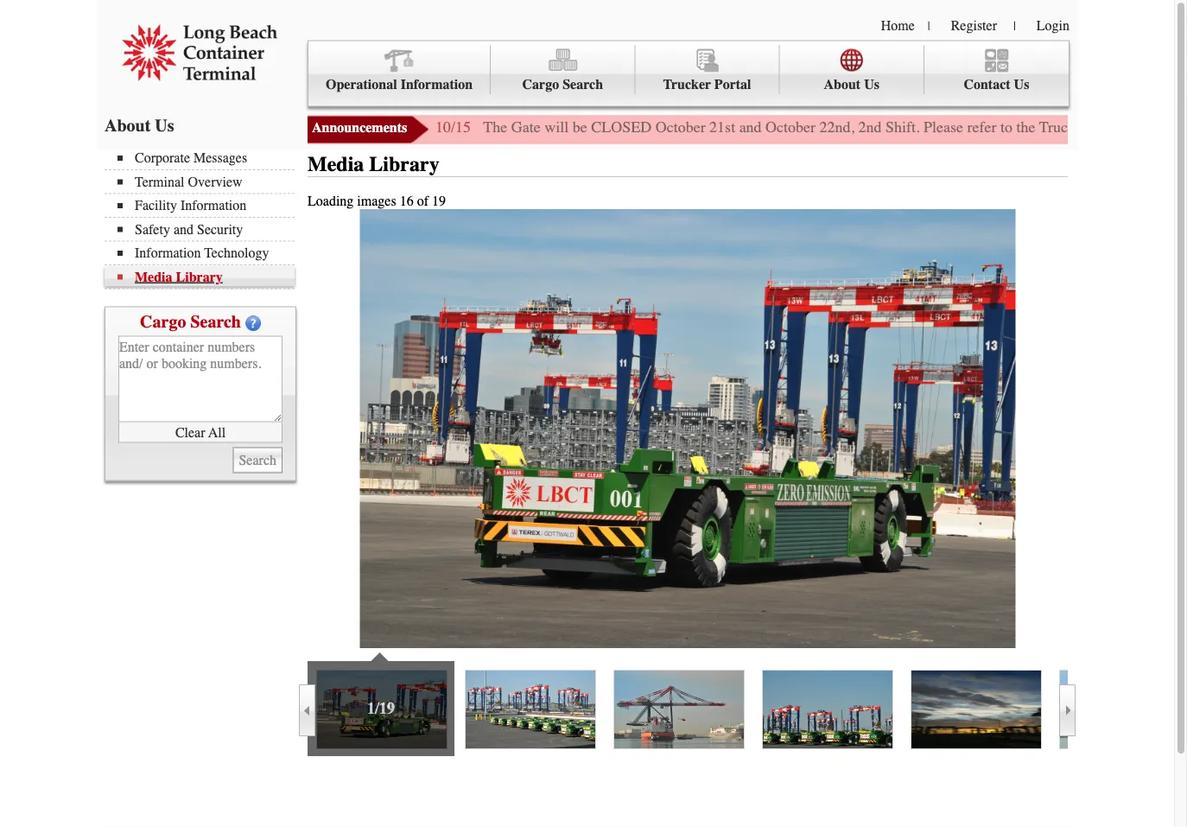 Task type: describe. For each thing, give the bounding box(es) containing it.
0 vertical spatial about us
[[824, 76, 880, 92]]

2 vertical spatial information
[[135, 245, 201, 261]]

Enter container numbers and/ or booking numbers.  text field
[[118, 336, 283, 422]]

contact us link
[[925, 45, 1069, 94]]

16
[[400, 193, 414, 209]]

facility
[[135, 197, 177, 213]]

shift.
[[886, 118, 920, 136]]

clear all
[[175, 424, 226, 440]]

all
[[208, 424, 226, 440]]

0 vertical spatial library
[[369, 153, 440, 176]]

1 | from the left
[[928, 19, 931, 33]]

library inside corporate messages terminal overview facility information safety and security information technology media library
[[176, 269, 223, 285]]

p
[[1185, 118, 1188, 136]]

10/15 the gate will be closed october 21st and october 22nd, 2nd shift. please refer to the truck gate hours web p
[[436, 118, 1188, 136]]

contact
[[964, 76, 1011, 92]]

0 vertical spatial search
[[563, 76, 603, 92]]

media inside corporate messages terminal overview facility information safety and security information technology media library
[[135, 269, 172, 285]]

0 vertical spatial and
[[739, 118, 762, 136]]

to
[[1001, 118, 1013, 136]]

1 vertical spatial cargo search
[[140, 312, 241, 331]]

truck
[[1040, 118, 1076, 136]]

operational
[[326, 76, 397, 92]]

1/19
[[367, 700, 395, 717]]

home link
[[881, 17, 915, 33]]

contact us
[[964, 76, 1030, 92]]

please
[[924, 118, 964, 136]]

corporate messages link
[[118, 150, 295, 166]]

of
[[417, 193, 429, 209]]

facility information link
[[118, 197, 295, 213]]

21st
[[710, 118, 736, 136]]

1 gate from the left
[[511, 118, 541, 136]]

10/15
[[436, 118, 471, 136]]

0 vertical spatial cargo
[[522, 76, 559, 92]]

terminal
[[135, 174, 185, 190]]

2 gate from the left
[[1080, 118, 1109, 136]]

1 horizontal spatial cargo search
[[522, 76, 603, 92]]

19
[[432, 193, 446, 209]]

1 vertical spatial about us
[[105, 115, 174, 135]]

refer
[[968, 118, 997, 136]]

22nd,
[[820, 118, 855, 136]]

menu bar containing corporate messages
[[105, 148, 303, 289]]



Task type: vqa. For each thing, say whether or not it's contained in the screenshot.
10/15
yes



Task type: locate. For each thing, give the bounding box(es) containing it.
|
[[928, 19, 931, 33], [1014, 19, 1016, 33]]

trucker portal link
[[636, 45, 780, 94]]

login
[[1037, 17, 1070, 33]]

and inside corporate messages terminal overview facility information safety and security information technology media library
[[174, 221, 194, 237]]

register link
[[951, 17, 997, 33]]

corporate messages terminal overview facility information safety and security information technology media library
[[135, 150, 269, 285]]

0 horizontal spatial menu bar
[[105, 148, 303, 289]]

0 vertical spatial cargo search
[[522, 76, 603, 92]]

security
[[197, 221, 243, 237]]

1 vertical spatial media
[[135, 269, 172, 285]]

1 horizontal spatial search
[[563, 76, 603, 92]]

be
[[573, 118, 587, 136]]

about up '22nd,'
[[824, 76, 861, 92]]

1 horizontal spatial cargo
[[522, 76, 559, 92]]

us for contact us link
[[1014, 76, 1030, 92]]

trucker
[[663, 76, 711, 92]]

1 horizontal spatial media
[[308, 153, 364, 176]]

information
[[401, 76, 473, 92], [181, 197, 247, 213], [135, 245, 201, 261]]

the
[[483, 118, 507, 136]]

cargo search down media library link at the top left of page
[[140, 312, 241, 331]]

clear all button
[[118, 422, 283, 443]]

0 horizontal spatial |
[[928, 19, 931, 33]]

cargo down media library link at the top left of page
[[140, 312, 186, 331]]

portal
[[715, 76, 751, 92]]

1 horizontal spatial and
[[739, 118, 762, 136]]

0 horizontal spatial search
[[190, 312, 241, 331]]

and right the 21st
[[739, 118, 762, 136]]

search down media library link at the top left of page
[[190, 312, 241, 331]]

cargo search
[[522, 76, 603, 92], [140, 312, 241, 331]]

announcements
[[312, 120, 407, 136]]

cargo search up will
[[522, 76, 603, 92]]

2 october from the left
[[766, 118, 816, 136]]

us right contact
[[1014, 76, 1030, 92]]

clear
[[175, 424, 205, 440]]

2 | from the left
[[1014, 19, 1016, 33]]

and
[[739, 118, 762, 136], [174, 221, 194, 237]]

search up the be
[[563, 76, 603, 92]]

media
[[308, 153, 364, 176], [135, 269, 172, 285]]

october left the 21st
[[656, 118, 706, 136]]

1 vertical spatial search
[[190, 312, 241, 331]]

operational information link
[[309, 45, 491, 94]]

us
[[864, 76, 880, 92], [1014, 76, 1030, 92], [155, 115, 174, 135]]

loading images 16 of 19
[[308, 193, 446, 209]]

0 horizontal spatial about
[[105, 115, 151, 135]]

None submit
[[233, 447, 283, 473]]

menu bar containing operational information
[[308, 40, 1070, 107]]

library
[[369, 153, 440, 176], [176, 269, 223, 285]]

| left login
[[1014, 19, 1016, 33]]

messages
[[194, 150, 247, 166]]

2 horizontal spatial us
[[1014, 76, 1030, 92]]

about
[[824, 76, 861, 92], [105, 115, 151, 135]]

gate right "truck"
[[1080, 118, 1109, 136]]

safety and security link
[[118, 221, 295, 237]]

safety
[[135, 221, 170, 237]]

information technology link
[[118, 245, 295, 261]]

0 horizontal spatial cargo
[[140, 312, 186, 331]]

corporate
[[135, 150, 190, 166]]

| right home
[[928, 19, 931, 33]]

0 vertical spatial media
[[308, 153, 364, 176]]

about us up '22nd,'
[[824, 76, 880, 92]]

us up corporate at top
[[155, 115, 174, 135]]

and right safety
[[174, 221, 194, 237]]

will
[[545, 118, 569, 136]]

information down safety
[[135, 245, 201, 261]]

1 vertical spatial and
[[174, 221, 194, 237]]

0 horizontal spatial cargo search
[[140, 312, 241, 331]]

information up 10/15
[[401, 76, 473, 92]]

0 horizontal spatial gate
[[511, 118, 541, 136]]

library up 16
[[369, 153, 440, 176]]

cargo up will
[[522, 76, 559, 92]]

information down overview
[[181, 197, 247, 213]]

1 vertical spatial cargo
[[140, 312, 186, 331]]

0 horizontal spatial october
[[656, 118, 706, 136]]

0 vertical spatial about
[[824, 76, 861, 92]]

cargo
[[522, 76, 559, 92], [140, 312, 186, 331]]

1 horizontal spatial menu bar
[[308, 40, 1070, 107]]

2nd
[[859, 118, 882, 136]]

media up loading
[[308, 153, 364, 176]]

1 horizontal spatial |
[[1014, 19, 1016, 33]]

1 horizontal spatial us
[[864, 76, 880, 92]]

1 vertical spatial library
[[176, 269, 223, 285]]

closed
[[591, 118, 652, 136]]

1 horizontal spatial about
[[824, 76, 861, 92]]

us up the 2nd
[[864, 76, 880, 92]]

1 vertical spatial menu bar
[[105, 148, 303, 289]]

1 horizontal spatial library
[[369, 153, 440, 176]]

loading
[[308, 193, 354, 209]]

the
[[1017, 118, 1036, 136]]

1 vertical spatial about
[[105, 115, 151, 135]]

0 horizontal spatial about us
[[105, 115, 174, 135]]

technology
[[204, 245, 269, 261]]

gate
[[511, 118, 541, 136], [1080, 118, 1109, 136]]

register
[[951, 17, 997, 33]]

0 vertical spatial information
[[401, 76, 473, 92]]

about us
[[824, 76, 880, 92], [105, 115, 174, 135]]

0 horizontal spatial library
[[176, 269, 223, 285]]

terminal overview link
[[118, 174, 295, 190]]

login link
[[1037, 17, 1070, 33]]

library down the information technology link
[[176, 269, 223, 285]]

media library link
[[118, 269, 295, 285]]

gate right the
[[511, 118, 541, 136]]

web
[[1155, 118, 1181, 136]]

images
[[357, 193, 396, 209]]

media down safety
[[135, 269, 172, 285]]

us for about us link
[[864, 76, 880, 92]]

cargo search link
[[491, 45, 636, 94]]

hours
[[1113, 118, 1151, 136]]

media library
[[308, 153, 440, 176]]

about us link
[[780, 45, 925, 94]]

0 horizontal spatial media
[[135, 269, 172, 285]]

1 horizontal spatial october
[[766, 118, 816, 136]]

about up corporate at top
[[105, 115, 151, 135]]

october left '22nd,'
[[766, 118, 816, 136]]

overview
[[188, 174, 243, 190]]

menu bar
[[308, 40, 1070, 107], [105, 148, 303, 289]]

1 vertical spatial information
[[181, 197, 247, 213]]

0 horizontal spatial and
[[174, 221, 194, 237]]

search
[[563, 76, 603, 92], [190, 312, 241, 331]]

0 vertical spatial menu bar
[[308, 40, 1070, 107]]

home
[[881, 17, 915, 33]]

1 horizontal spatial gate
[[1080, 118, 1109, 136]]

0 horizontal spatial us
[[155, 115, 174, 135]]

about us up corporate at top
[[105, 115, 174, 135]]

october
[[656, 118, 706, 136], [766, 118, 816, 136]]

trucker portal
[[663, 76, 751, 92]]

operational information
[[326, 76, 473, 92]]

1 october from the left
[[656, 118, 706, 136]]

1 horizontal spatial about us
[[824, 76, 880, 92]]



